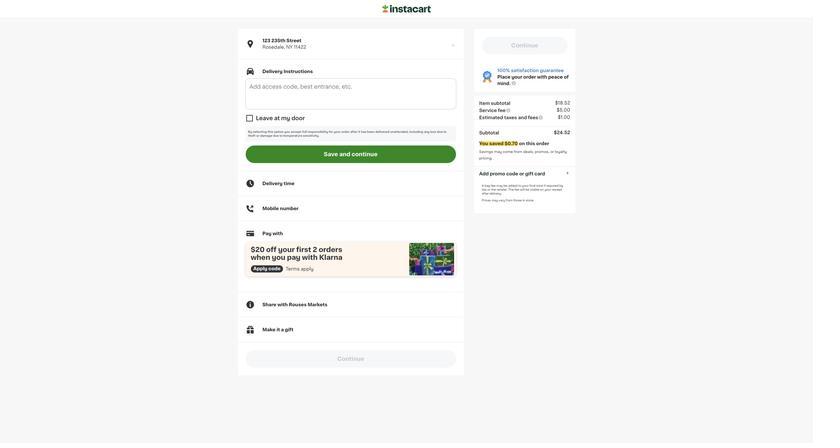 Task type: vqa. For each thing, say whether or not it's contained in the screenshot.
Shop Button
no



Task type: locate. For each thing, give the bounding box(es) containing it.
due right loss
[[437, 130, 443, 133]]

0 vertical spatial be
[[504, 184, 508, 187]]

gift left card
[[526, 172, 534, 176]]

on inside "a bag fee may be added to your final total if required by law or the retailer. the fee will be visible on your receipt after delivery."
[[541, 188, 544, 191]]

damage
[[260, 134, 273, 137]]

and left the "fees"
[[519, 115, 527, 120]]

fee
[[498, 108, 506, 113], [491, 184, 496, 187], [515, 188, 520, 191]]

2 horizontal spatial fee
[[515, 188, 520, 191]]

0 horizontal spatial after
[[351, 130, 358, 133]]

code
[[507, 172, 519, 176], [269, 266, 281, 271]]

0 horizontal spatial gift
[[285, 327, 294, 332]]

fee down subtotal
[[498, 108, 506, 113]]

on down total
[[541, 188, 544, 191]]

from down the 'you saved $0.70 on this order'
[[514, 150, 523, 154]]

1 vertical spatial due
[[273, 134, 279, 137]]

your right the for
[[334, 130, 341, 133]]

from
[[514, 150, 523, 154], [506, 199, 513, 202]]

or down the bag
[[488, 188, 491, 191]]

may inside savings may come from deals, promos, or loyalty pricing.
[[495, 150, 502, 154]]

with down guarantee
[[538, 75, 548, 79]]

after left 'has'
[[351, 130, 358, 133]]

from right vary
[[506, 199, 513, 202]]

you
[[285, 130, 290, 133], [272, 254, 286, 261]]

or left loyalty at the top of page
[[551, 150, 554, 154]]

continue
[[352, 152, 378, 157]]

1 horizontal spatial after
[[482, 192, 489, 195]]

savings
[[480, 150, 494, 154]]

order down 100% satisfaction guarantee
[[524, 75, 536, 79]]

visible
[[530, 188, 540, 191]]

share with rouses markets
[[263, 302, 328, 307]]

a
[[482, 184, 484, 187]]

terms apply
[[286, 267, 314, 271]]

0 vertical spatial it
[[359, 130, 361, 133]]

be up retailer.
[[504, 184, 508, 187]]

promo
[[490, 172, 506, 176]]

with inside place your order with peace of mind.
[[538, 75, 548, 79]]

loyalty
[[555, 150, 568, 154]]

add promo code or gift card button
[[480, 171, 546, 177]]

item subtotal
[[480, 101, 511, 106]]

123 235th street rosedale, ny 11422
[[263, 38, 307, 49]]

code up the added
[[507, 172, 519, 176]]

0 vertical spatial this
[[268, 130, 273, 133]]

0 vertical spatial and
[[519, 115, 527, 120]]

to
[[444, 130, 447, 133], [280, 134, 283, 137], [519, 184, 522, 187]]

due
[[437, 130, 443, 133], [273, 134, 279, 137]]

this up deals,
[[527, 141, 536, 146]]

with down 2
[[302, 254, 318, 261]]

0 horizontal spatial due
[[273, 134, 279, 137]]

delivery down 'rosedale,'
[[263, 69, 283, 74]]

or
[[257, 134, 260, 137], [551, 150, 554, 154], [520, 172, 525, 176], [488, 188, 491, 191]]

estimated taxes and fees
[[480, 115, 539, 120]]

order inside by selecting this option you accept full responsibility for your order after it has been delivered unattended, including any loss due to theft or damage due to temperature sensitivity.
[[342, 130, 350, 133]]

order up promos,
[[537, 141, 550, 146]]

order right the for
[[342, 130, 350, 133]]

store.
[[526, 199, 535, 202]]

to down option
[[280, 134, 283, 137]]

1 vertical spatial order
[[342, 130, 350, 133]]

2
[[313, 246, 317, 253]]

after inside "a bag fee may be added to your final total if required by law or the retailer. the fee will be visible on your receipt after delivery."
[[482, 192, 489, 195]]

it left a
[[277, 327, 280, 332]]

you
[[480, 141, 489, 146]]

1 vertical spatial to
[[280, 134, 283, 137]]

after down law
[[482, 192, 489, 195]]

0 horizontal spatial and
[[340, 152, 351, 157]]

0 vertical spatial order
[[524, 75, 536, 79]]

or down selecting
[[257, 134, 260, 137]]

11422
[[294, 45, 307, 49]]

unattended,
[[390, 130, 409, 133]]

by
[[560, 184, 564, 187]]

2 vertical spatial may
[[492, 199, 499, 202]]

you up temperature
[[285, 130, 290, 133]]

and right save
[[340, 152, 351, 157]]

your down the if on the top of the page
[[545, 188, 552, 191]]

0 vertical spatial you
[[285, 130, 290, 133]]

for
[[329, 130, 333, 133]]

in
[[523, 199, 526, 202]]

mind.
[[498, 81, 511, 86]]

fee up the
[[491, 184, 496, 187]]

if
[[544, 184, 546, 187]]

your inside place your order with peace of mind.
[[512, 75, 523, 79]]

1 horizontal spatial and
[[519, 115, 527, 120]]

save
[[324, 152, 338, 157]]

0 vertical spatial fee
[[498, 108, 506, 113]]

it left 'has'
[[359, 130, 361, 133]]

from inside savings may come from deals, promos, or loyalty pricing.
[[514, 150, 523, 154]]

with inside $20 off your first 2 orders when you pay with klarna
[[302, 254, 318, 261]]

0 horizontal spatial be
[[504, 184, 508, 187]]

of
[[564, 75, 569, 79]]

apply code
[[254, 266, 281, 271]]

0 vertical spatial after
[[351, 130, 358, 133]]

make it a gift
[[263, 327, 294, 332]]

add
[[480, 172, 489, 176]]

share
[[263, 302, 277, 307]]

ny
[[286, 45, 293, 49]]

1 delivery from the top
[[263, 69, 283, 74]]

order
[[524, 75, 536, 79], [342, 130, 350, 133], [537, 141, 550, 146]]

code inside button
[[507, 172, 519, 176]]

sensitivity.
[[303, 134, 320, 137]]

1 horizontal spatial on
[[541, 188, 544, 191]]

to up "will"
[[519, 184, 522, 187]]

service fee
[[480, 108, 506, 113]]

delivery time
[[263, 181, 295, 186]]

1 horizontal spatial due
[[437, 130, 443, 133]]

0 vertical spatial from
[[514, 150, 523, 154]]

your up 'more info about 100% satisfaction guarantee' icon
[[512, 75, 523, 79]]

fee left "will"
[[515, 188, 520, 191]]

code right apply
[[269, 266, 281, 271]]

gift right a
[[285, 327, 294, 332]]

with
[[538, 75, 548, 79], [273, 231, 283, 236], [302, 254, 318, 261], [278, 302, 288, 307]]

0 horizontal spatial fee
[[491, 184, 496, 187]]

or up "will"
[[520, 172, 525, 176]]

pay with
[[263, 231, 283, 236]]

from for deals,
[[514, 150, 523, 154]]

those
[[514, 199, 522, 202]]

may up retailer.
[[497, 184, 503, 187]]

been
[[367, 130, 375, 133]]

1 vertical spatial on
[[541, 188, 544, 191]]

first
[[297, 246, 311, 253]]

$20
[[251, 246, 265, 253]]

your up pay
[[278, 246, 295, 253]]

0 horizontal spatial on
[[519, 141, 525, 146]]

guarantee
[[540, 68, 564, 73]]

1 vertical spatial and
[[340, 152, 351, 157]]

after inside by selecting this option you accept full responsibility for your order after it has been delivered unattended, including any loss due to theft or damage due to temperature sensitivity.
[[351, 130, 358, 133]]

1 horizontal spatial code
[[507, 172, 519, 176]]

due down option
[[273, 134, 279, 137]]

1 vertical spatial after
[[482, 192, 489, 195]]

1 vertical spatial it
[[277, 327, 280, 332]]

rosedale,
[[263, 45, 285, 49]]

$24.52
[[554, 130, 571, 135]]

prices may vary from those in store.
[[482, 199, 535, 202]]

0 horizontal spatial from
[[506, 199, 513, 202]]

1 vertical spatial from
[[506, 199, 513, 202]]

order inside place your order with peace of mind.
[[524, 75, 536, 79]]

street
[[287, 38, 302, 43]]

0 horizontal spatial this
[[268, 130, 273, 133]]

123
[[263, 38, 271, 43]]

None text field
[[246, 79, 456, 109]]

delivery left time
[[263, 181, 283, 186]]

and
[[519, 115, 527, 120], [340, 152, 351, 157]]

2 horizontal spatial to
[[519, 184, 522, 187]]

time
[[284, 181, 295, 186]]

2 delivery from the top
[[263, 181, 283, 186]]

this
[[268, 130, 273, 133], [527, 141, 536, 146]]

$0.70
[[505, 141, 518, 146]]

this up the damage
[[268, 130, 273, 133]]

may down saved
[[495, 150, 502, 154]]

0 horizontal spatial code
[[269, 266, 281, 271]]

to right loss
[[444, 130, 447, 133]]

0 vertical spatial code
[[507, 172, 519, 176]]

be right "will"
[[526, 188, 530, 191]]

1 vertical spatial may
[[497, 184, 503, 187]]

1 vertical spatial you
[[272, 254, 286, 261]]

temperature
[[284, 134, 303, 137]]

0 horizontal spatial to
[[280, 134, 283, 137]]

may for come
[[495, 150, 502, 154]]

0 vertical spatial gift
[[526, 172, 534, 176]]

2 vertical spatial to
[[519, 184, 522, 187]]

gift
[[526, 172, 534, 176], [285, 327, 294, 332]]

on up deals,
[[519, 141, 525, 146]]

rouses
[[289, 302, 307, 307]]

1 horizontal spatial be
[[526, 188, 530, 191]]

1 horizontal spatial it
[[359, 130, 361, 133]]

add promo code or gift card
[[480, 172, 546, 176]]

1 vertical spatial delivery
[[263, 181, 283, 186]]

0 vertical spatial may
[[495, 150, 502, 154]]

will
[[521, 188, 525, 191]]

0 vertical spatial to
[[444, 130, 447, 133]]

1 vertical spatial this
[[527, 141, 536, 146]]

may down delivery.
[[492, 199, 499, 202]]

0 vertical spatial delivery
[[263, 69, 283, 74]]

your inside by selecting this option you accept full responsibility for your order after it has been delivered unattended, including any loss due to theft or damage due to temperature sensitivity.
[[334, 130, 341, 133]]

including
[[410, 130, 424, 133]]

you down off
[[272, 254, 286, 261]]

door
[[292, 116, 305, 121]]

1 horizontal spatial gift
[[526, 172, 534, 176]]

1 horizontal spatial from
[[514, 150, 523, 154]]



Task type: describe. For each thing, give the bounding box(es) containing it.
a
[[281, 327, 284, 332]]

or inside button
[[520, 172, 525, 176]]

card
[[535, 172, 546, 176]]

more info about 100% satisfaction guarantee image
[[512, 81, 517, 86]]

receipt
[[552, 188, 563, 191]]

by
[[248, 130, 252, 133]]

with right pay
[[273, 231, 283, 236]]

delivery.
[[490, 192, 502, 195]]

or inside "a bag fee may be added to your final total if required by law or the retailer. the fee will be visible on your receipt after delivery."
[[488, 188, 491, 191]]

a bag fee may be added to your final total if required by law or the retailer. the fee will be visible on your receipt after delivery.
[[482, 184, 564, 195]]

you inside $20 off your first 2 orders when you pay with klarna
[[272, 254, 286, 261]]

or inside by selecting this option you accept full responsibility for your order after it has been delivered unattended, including any loss due to theft or damage due to temperature sensitivity.
[[257, 134, 260, 137]]

0 vertical spatial due
[[437, 130, 443, 133]]

you inside by selecting this option you accept full responsibility for your order after it has been delivered unattended, including any loss due to theft or damage due to temperature sensitivity.
[[285, 130, 290, 133]]

come
[[503, 150, 513, 154]]

service
[[480, 108, 497, 113]]

markets
[[308, 302, 328, 307]]

pricing.
[[480, 157, 493, 160]]

0 vertical spatial on
[[519, 141, 525, 146]]

save and continue
[[324, 152, 378, 157]]

1 vertical spatial fee
[[491, 184, 496, 187]]

subtotal
[[491, 101, 511, 106]]

1 horizontal spatial this
[[527, 141, 536, 146]]

2 vertical spatial fee
[[515, 188, 520, 191]]

responsibility
[[308, 130, 328, 133]]

$20 off your first 2 orders when you pay with klarna
[[251, 246, 343, 261]]

at
[[274, 116, 280, 121]]

delivery for delivery time
[[263, 181, 283, 186]]

retailer.
[[497, 188, 508, 191]]

vary
[[499, 199, 506, 202]]

the
[[492, 188, 496, 191]]

gift inside the add promo code or gift card button
[[526, 172, 534, 176]]

100% satisfaction guarantee
[[498, 68, 564, 73]]

off
[[266, 246, 277, 253]]

peace
[[549, 75, 563, 79]]

leave at my door
[[256, 116, 305, 121]]

this inside by selecting this option you accept full responsibility for your order after it has been delivered unattended, including any loss due to theft or damage due to temperature sensitivity.
[[268, 130, 273, 133]]

may for vary
[[492, 199, 499, 202]]

1 vertical spatial be
[[526, 188, 530, 191]]

subtotal
[[480, 131, 500, 135]]

satisfaction
[[512, 68, 539, 73]]

promos,
[[535, 150, 550, 154]]

$5.00
[[557, 108, 571, 112]]

when
[[251, 254, 270, 261]]

prices
[[482, 199, 491, 202]]

total
[[537, 184, 544, 187]]

apply
[[301, 267, 314, 271]]

mobile number
[[263, 206, 299, 211]]

orders
[[319, 246, 343, 253]]

law
[[482, 188, 487, 191]]

leave
[[256, 116, 273, 121]]

to inside "a bag fee may be added to your final total if required by law or the retailer. the fee will be visible on your receipt after delivery."
[[519, 184, 522, 187]]

your inside $20 off your first 2 orders when you pay with klarna
[[278, 246, 295, 253]]

with right share
[[278, 302, 288, 307]]

final
[[530, 184, 536, 187]]

required
[[547, 184, 559, 187]]

1 horizontal spatial fee
[[498, 108, 506, 113]]

terms
[[286, 267, 300, 271]]

and inside save and continue button
[[340, 152, 351, 157]]

save and continue button
[[246, 146, 456, 163]]

1 vertical spatial code
[[269, 266, 281, 271]]

home image
[[383, 4, 431, 14]]

place your order with peace of mind.
[[498, 75, 569, 86]]

or inside savings may come from deals, promos, or loyalty pricing.
[[551, 150, 554, 154]]

you saved $0.70 on this order
[[480, 141, 550, 146]]

1 vertical spatial gift
[[285, 327, 294, 332]]

fees
[[529, 115, 539, 120]]

full
[[302, 130, 307, 133]]

klarna
[[319, 254, 343, 261]]

selecting
[[253, 130, 267, 133]]

the
[[509, 188, 514, 191]]

my
[[281, 116, 290, 121]]

savings may come from deals, promos, or loyalty pricing.
[[480, 150, 568, 160]]

option
[[274, 130, 284, 133]]

loss
[[431, 130, 437, 133]]

instructions
[[284, 69, 313, 74]]

delivery for delivery instructions
[[263, 69, 283, 74]]

$18.52
[[556, 101, 571, 105]]

your up "will"
[[523, 184, 529, 187]]

235th
[[272, 38, 286, 43]]

0 horizontal spatial it
[[277, 327, 280, 332]]

pay
[[287, 254, 301, 261]]

2 vertical spatial order
[[537, 141, 550, 146]]

number
[[280, 206, 299, 211]]

apply
[[254, 266, 268, 271]]

mobile
[[263, 206, 279, 211]]

may inside "a bag fee may be added to your final total if required by law or the retailer. the fee will be visible on your receipt after delivery."
[[497, 184, 503, 187]]

any
[[424, 130, 430, 133]]

deals,
[[524, 150, 534, 154]]

by selecting this option you accept full responsibility for your order after it has been delivered unattended, including any loss due to theft or damage due to temperature sensitivity.
[[248, 130, 447, 137]]

added
[[509, 184, 518, 187]]

1 horizontal spatial to
[[444, 130, 447, 133]]

it inside by selecting this option you accept full responsibility for your order after it has been delivered unattended, including any loss due to theft or damage due to temperature sensitivity.
[[359, 130, 361, 133]]

item
[[480, 101, 490, 106]]

from for those
[[506, 199, 513, 202]]

has
[[361, 130, 367, 133]]

bag
[[485, 184, 491, 187]]

theft
[[248, 134, 256, 137]]

$1.00
[[558, 115, 571, 120]]

delivery address image
[[450, 43, 456, 48]]

accept
[[291, 130, 302, 133]]



